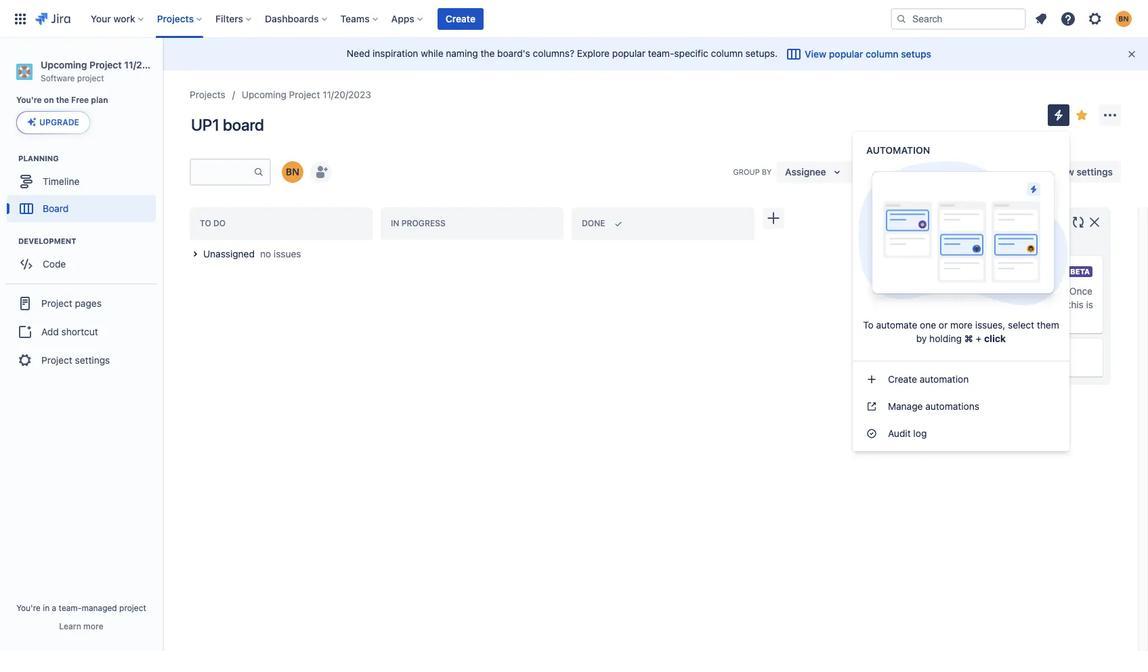 Task type: vqa. For each thing, say whether or not it's contained in the screenshot.
leftmost '2'
no



Task type: describe. For each thing, give the bounding box(es) containing it.
select
[[1008, 319, 1035, 331]]

insights
[[907, 216, 947, 228]]

board insights
[[875, 216, 947, 228]]

⌘
[[964, 333, 973, 344]]

assignee button
[[777, 161, 853, 183]]

group by
[[733, 167, 772, 176]]

log
[[913, 427, 927, 439]]

apps button
[[387, 8, 428, 29]]

inspiration
[[373, 47, 418, 59]]

manage automations link
[[853, 393, 1070, 420]]

0 vertical spatial by
[[762, 167, 772, 176]]

issues, inside to automate one or more issues, select them by holding
[[975, 319, 1006, 331]]

project inside upcoming project 11/20/2023 software project
[[77, 73, 104, 83]]

feedback
[[927, 352, 968, 363]]

to do
[[200, 218, 226, 228]]

you're for you're on the free plan
[[16, 95, 42, 105]]

your
[[91, 13, 111, 24]]

up1 board
[[191, 115, 264, 134]]

explore
[[577, 47, 610, 59]]

audit log
[[888, 427, 927, 439]]

board
[[223, 115, 264, 134]]

11/20/2023 for upcoming project 11/20/2023
[[323, 89, 371, 100]]

to automate one or more issues, select them by holding
[[863, 319, 1059, 344]]

columns?
[[533, 47, 575, 59]]

ben nelson image
[[282, 161, 303, 183]]

notifications image
[[1033, 11, 1049, 27]]

issues, inside there are no issues for attention right now. once you have stuck, blocked or flagged issues, this is where you'll find them.
[[1035, 299, 1065, 310]]

work for import work
[[916, 166, 938, 177]]

your work button
[[87, 8, 149, 29]]

audit
[[888, 427, 911, 439]]

software
[[41, 73, 75, 83]]

pages
[[75, 297, 102, 309]]

managed
[[82, 603, 117, 613]]

them
[[1037, 319, 1059, 331]]

your
[[964, 238, 984, 249]]

create column image
[[765, 210, 782, 226]]

to for to automate one or more issues, select them by holding
[[863, 319, 874, 331]]

dashboards
[[265, 13, 319, 24]]

automations menu button icon image
[[1051, 107, 1067, 123]]

holding
[[930, 333, 962, 344]]

1 horizontal spatial team-
[[648, 47, 674, 59]]

code link
[[7, 251, 156, 278]]

free
[[71, 95, 89, 105]]

teams button
[[336, 8, 383, 29]]

projects button
[[153, 8, 207, 29]]

stuck,
[[921, 299, 948, 310]]

once
[[1070, 285, 1093, 297]]

0 vertical spatial for
[[915, 265, 929, 277]]

project settings link
[[5, 346, 157, 376]]

view for view popular column setups
[[805, 48, 827, 60]]

issues inside there are no issues for attention right now. once you have stuck, blocked or flagged issues, this is where you'll find them.
[[938, 285, 965, 297]]

issues
[[880, 265, 912, 277]]

this
[[1068, 299, 1084, 310]]

planning
[[18, 154, 59, 163]]

dashboards button
[[261, 8, 332, 29]]

done
[[582, 218, 605, 228]]

upgrade button
[[17, 112, 89, 134]]

development group
[[7, 236, 162, 282]]

close insights panel image
[[1087, 214, 1103, 230]]

with
[[943, 238, 962, 249]]

upgrade
[[39, 117, 79, 128]]

11/20/2023 for upcoming project 11/20/2023 software project
[[124, 59, 175, 70]]

in
[[391, 218, 399, 228]]

0 horizontal spatial attention
[[932, 265, 978, 277]]

audit log link
[[853, 420, 1070, 447]]

more inside to automate one or more issues, select them by holding
[[950, 319, 973, 331]]

1 horizontal spatial project
[[119, 603, 146, 613]]

view popular column setups button
[[778, 43, 940, 65]]

project inside upcoming project 11/20/2023 software project
[[89, 59, 122, 70]]

dismiss image
[[1127, 49, 1137, 60]]

your work
[[91, 13, 135, 24]]

to
[[910, 238, 919, 249]]

help image
[[1060, 11, 1076, 27]]

import work link
[[857, 161, 946, 183]]

need
[[347, 47, 370, 59]]

+
[[976, 333, 982, 344]]

projects link
[[190, 87, 225, 103]]

shortcut
[[61, 326, 98, 337]]

a
[[52, 603, 56, 613]]

in progress
[[391, 218, 446, 228]]

you'll
[[909, 312, 932, 324]]

primary element
[[8, 0, 891, 38]]

refresh insights panel image
[[1070, 214, 1087, 230]]

more image
[[1102, 107, 1118, 123]]

project settings
[[41, 354, 110, 366]]

while
[[421, 47, 443, 59]]

appswitcher icon image
[[12, 11, 28, 27]]

development image
[[2, 233, 18, 250]]

create for create automation
[[888, 373, 917, 385]]

specific
[[674, 47, 708, 59]]

0 horizontal spatial issues
[[274, 248, 301, 259]]

manage
[[888, 400, 923, 412]]

column inside button
[[866, 48, 899, 60]]

for inside there are no issues for attention right now. once you have stuck, blocked or flagged issues, this is where you'll find them.
[[968, 285, 980, 297]]

projects for projects link
[[190, 89, 225, 100]]

unassigned no issues
[[203, 248, 301, 259]]

click
[[984, 333, 1006, 344]]

have
[[898, 299, 919, 310]]

date
[[921, 238, 941, 249]]

create for create
[[446, 13, 476, 24]]

or inside there are no issues for attention right now. once you have stuck, blocked or flagged issues, this is where you'll find them.
[[988, 299, 997, 310]]

0 horizontal spatial more
[[83, 621, 103, 631]]

view popular column setups
[[805, 48, 932, 60]]

learn more for the leftmost learn more button
[[59, 621, 103, 631]]

you're in a team-managed project
[[16, 603, 146, 613]]

to for to do
[[200, 218, 211, 228]]

automate
[[876, 319, 917, 331]]

one
[[920, 319, 936, 331]]

project pages link
[[5, 289, 157, 319]]

filters
[[216, 13, 243, 24]]

insights button
[[949, 161, 1020, 183]]

give
[[904, 352, 924, 363]]

automation
[[866, 144, 930, 156]]



Task type: locate. For each thing, give the bounding box(es) containing it.
timeline link
[[7, 168, 156, 195]]

projects
[[157, 13, 194, 24], [190, 89, 225, 100]]

issues up blocked
[[938, 285, 965, 297]]

1 vertical spatial projects
[[190, 89, 225, 100]]

Search this board text field
[[191, 160, 253, 184]]

board
[[43, 202, 69, 214], [875, 216, 904, 228]]

settings for view settings
[[1077, 166, 1113, 177]]

0 horizontal spatial learn
[[59, 621, 81, 631]]

group containing project pages
[[5, 283, 157, 380]]

more down flagged
[[1009, 312, 1032, 324]]

create up naming
[[446, 13, 476, 24]]

automations
[[926, 400, 980, 412]]

0 vertical spatial the
[[481, 47, 495, 59]]

by down "one"
[[916, 333, 927, 344]]

you're on the free plan
[[16, 95, 108, 105]]

more
[[1009, 312, 1032, 324], [950, 319, 973, 331], [83, 621, 103, 631]]

create automation link
[[853, 366, 1070, 393]]

11/20/2023 inside upcoming project 11/20/2023 software project
[[124, 59, 175, 70]]

upcoming for upcoming project 11/20/2023 software project
[[41, 59, 87, 70]]

1 vertical spatial you're
[[16, 603, 41, 613]]

1 vertical spatial issues,
[[975, 319, 1006, 331]]

1 horizontal spatial view
[[1053, 166, 1074, 177]]

project
[[89, 59, 122, 70], [289, 89, 320, 100], [41, 297, 72, 309], [41, 354, 72, 366]]

for up blocked
[[968, 285, 980, 297]]

them.
[[954, 312, 979, 324]]

11/20/2023 down projects popup button
[[124, 59, 175, 70]]

assignee
[[785, 166, 826, 177]]

0 vertical spatial settings
[[1077, 166, 1113, 177]]

board insights dialog
[[864, 207, 1111, 385]]

in left progress.
[[1010, 238, 1018, 249]]

beta
[[1070, 267, 1090, 276]]

0 horizontal spatial learn more button
[[59, 621, 103, 632]]

by
[[762, 167, 772, 176], [916, 333, 927, 344]]

0 vertical spatial in
[[1010, 238, 1018, 249]]

1 vertical spatial learn more button
[[59, 621, 103, 632]]

0 vertical spatial issues
[[274, 248, 301, 259]]

view for view settings
[[1053, 166, 1074, 177]]

timeline
[[43, 175, 79, 187]]

projects inside projects popup button
[[157, 13, 194, 24]]

0 horizontal spatial in
[[43, 603, 50, 613]]

1 horizontal spatial in
[[1010, 238, 1018, 249]]

learn more button down flagged
[[982, 312, 1032, 325]]

column left setups
[[866, 48, 899, 60]]

view up refresh insights panel icon
[[1053, 166, 1074, 177]]

upcoming for upcoming project 11/20/2023
[[242, 89, 287, 100]]

board inside 'planning' "group"
[[43, 202, 69, 214]]

to inside to automate one or more issues, select them by holding
[[863, 319, 874, 331]]

group
[[5, 283, 157, 380], [853, 360, 1070, 451]]

1 vertical spatial to
[[863, 319, 874, 331]]

0 horizontal spatial create
[[446, 13, 476, 24]]

import work
[[884, 166, 938, 177]]

board inside dialog
[[875, 216, 904, 228]]

sidebar navigation image
[[148, 54, 177, 81]]

the right on
[[56, 95, 69, 105]]

learn more for learn more button inside the board insights dialog
[[982, 312, 1032, 324]]

1 vertical spatial no
[[924, 285, 935, 297]]

no right unassigned
[[260, 248, 271, 259]]

project pages
[[41, 297, 102, 309]]

0 vertical spatial to
[[200, 218, 211, 228]]

planning group
[[7, 153, 162, 226]]

automation
[[920, 373, 969, 385]]

or inside to automate one or more issues, select them by holding
[[939, 319, 948, 331]]

1 vertical spatial view
[[1053, 166, 1074, 177]]

setups.
[[746, 47, 778, 59]]

1 vertical spatial 11/20/2023
[[323, 89, 371, 100]]

1 horizontal spatial settings
[[1077, 166, 1113, 177]]

create down feedback icon
[[888, 373, 917, 385]]

create button
[[438, 8, 484, 29]]

1 horizontal spatial learn more
[[982, 312, 1032, 324]]

for up are
[[915, 265, 929, 277]]

0 vertical spatial team-
[[648, 47, 674, 59]]

issues, up the click
[[975, 319, 1006, 331]]

1 horizontal spatial issues,
[[1035, 299, 1065, 310]]

learn more button inside board insights dialog
[[982, 312, 1032, 325]]

1 vertical spatial create
[[888, 373, 917, 385]]

group
[[733, 167, 760, 176]]

1 horizontal spatial the
[[481, 47, 495, 59]]

board's
[[497, 47, 530, 59]]

you're for you're in a team-managed project
[[16, 603, 41, 613]]

apps
[[391, 13, 414, 24]]

0 vertical spatial create
[[446, 13, 476, 24]]

0 horizontal spatial column
[[711, 47, 743, 59]]

0 vertical spatial project
[[77, 73, 104, 83]]

you're left on
[[16, 95, 42, 105]]

1 horizontal spatial for
[[968, 285, 980, 297]]

0 horizontal spatial popular
[[612, 47, 646, 59]]

1 horizontal spatial learn
[[982, 312, 1007, 324]]

0 horizontal spatial no
[[260, 248, 271, 259]]

learn up the click
[[982, 312, 1007, 324]]

1 horizontal spatial no
[[924, 285, 935, 297]]

search image
[[896, 13, 907, 24]]

attention
[[932, 265, 978, 277], [983, 285, 1022, 297]]

upcoming up board
[[242, 89, 287, 100]]

0 horizontal spatial or
[[939, 319, 948, 331]]

projects for projects popup button
[[157, 13, 194, 24]]

by inside to automate one or more issues, select them by holding
[[916, 333, 927, 344]]

2 horizontal spatial more
[[1009, 312, 1032, 324]]

create
[[446, 13, 476, 24], [888, 373, 917, 385]]

upcoming up software
[[41, 59, 87, 70]]

create inside button
[[446, 13, 476, 24]]

0 horizontal spatial by
[[762, 167, 772, 176]]

to left where
[[863, 319, 874, 331]]

1 vertical spatial work
[[916, 166, 938, 177]]

1 horizontal spatial work
[[916, 166, 938, 177]]

2 horizontal spatial work
[[986, 238, 1007, 249]]

0 horizontal spatial 11/20/2023
[[124, 59, 175, 70]]

or left flagged
[[988, 299, 997, 310]]

work right your
[[113, 13, 135, 24]]

1 horizontal spatial upcoming
[[242, 89, 287, 100]]

board link
[[7, 195, 156, 222]]

learn inside board insights dialog
[[982, 312, 1007, 324]]

add people image
[[313, 164, 329, 180]]

you
[[880, 299, 896, 310]]

1 horizontal spatial more
[[950, 319, 973, 331]]

create inside group
[[888, 373, 917, 385]]

1 horizontal spatial 11/20/2023
[[323, 89, 371, 100]]

development
[[18, 237, 76, 245]]

1 horizontal spatial issues
[[938, 285, 965, 297]]

star up1 board image
[[1074, 107, 1090, 123]]

now.
[[1047, 285, 1067, 297]]

issues for attention
[[880, 265, 978, 277]]

1 vertical spatial by
[[916, 333, 927, 344]]

board down timeline
[[43, 202, 69, 214]]

2 you're from the top
[[16, 603, 41, 613]]

1 vertical spatial board
[[875, 216, 904, 228]]

in
[[1010, 238, 1018, 249], [43, 603, 50, 613]]

0 horizontal spatial learn more
[[59, 621, 103, 631]]

0 horizontal spatial the
[[56, 95, 69, 105]]

upcoming project 11/20/2023 software project
[[41, 59, 175, 83]]

import
[[884, 166, 913, 177]]

0 horizontal spatial to
[[200, 218, 211, 228]]

up1
[[191, 115, 220, 134]]

the right naming
[[481, 47, 495, 59]]

attention up flagged
[[983, 285, 1022, 297]]

upcoming inside upcoming project 11/20/2023 software project
[[41, 59, 87, 70]]

1 horizontal spatial board
[[875, 216, 904, 228]]

learn
[[982, 312, 1007, 324], [59, 621, 81, 631]]

flagged
[[999, 299, 1033, 310]]

settings inside group
[[75, 354, 110, 366]]

1 horizontal spatial popular
[[829, 48, 863, 60]]

1 horizontal spatial or
[[988, 299, 997, 310]]

11/20/2023 down need
[[323, 89, 371, 100]]

0 vertical spatial view
[[805, 48, 827, 60]]

0 vertical spatial no
[[260, 248, 271, 259]]

0 horizontal spatial for
[[915, 265, 929, 277]]

settings image
[[1087, 11, 1104, 27]]

stay
[[875, 238, 894, 249]]

work inside "link"
[[916, 166, 938, 177]]

to left do at the top of page
[[200, 218, 211, 228]]

stay up to date with your work in progress.
[[875, 238, 1061, 249]]

do
[[213, 218, 226, 228]]

0 vertical spatial or
[[988, 299, 997, 310]]

is
[[1086, 299, 1093, 310]]

settings for project settings
[[75, 354, 110, 366]]

projects up up1
[[190, 89, 225, 100]]

teams
[[341, 13, 370, 24]]

settings down add shortcut button
[[75, 354, 110, 366]]

1 horizontal spatial to
[[863, 319, 874, 331]]

you're
[[16, 95, 42, 105], [16, 603, 41, 613]]

create automation
[[888, 373, 969, 385]]

give feedback button
[[880, 347, 1095, 369]]

issues, down now.
[[1035, 299, 1065, 310]]

attention inside there are no issues for attention right now. once you have stuck, blocked or flagged issues, this is where you'll find them.
[[983, 285, 1022, 297]]

0 vertical spatial work
[[113, 13, 135, 24]]

1 horizontal spatial attention
[[983, 285, 1022, 297]]

Search field
[[891, 8, 1026, 29]]

learn more button down you're in a team-managed project
[[59, 621, 103, 632]]

1 vertical spatial issues
[[938, 285, 965, 297]]

upcoming project 11/20/2023
[[242, 89, 371, 100]]

insights
[[976, 166, 1012, 177]]

projects up 'sidebar navigation' image
[[157, 13, 194, 24]]

1 vertical spatial settings
[[75, 354, 110, 366]]

there
[[880, 285, 905, 297]]

on
[[44, 95, 54, 105]]

0 vertical spatial board
[[43, 202, 69, 214]]

1 vertical spatial attention
[[983, 285, 1022, 297]]

1 horizontal spatial by
[[916, 333, 927, 344]]

1 vertical spatial in
[[43, 603, 50, 613]]

import image
[[865, 164, 881, 180]]

upcoming project 11/20/2023 link
[[242, 87, 371, 103]]

your profile and settings image
[[1116, 11, 1132, 27]]

manage automations
[[888, 400, 980, 412]]

0 horizontal spatial issues,
[[975, 319, 1006, 331]]

work for your work
[[113, 13, 135, 24]]

learn down you're in a team-managed project
[[59, 621, 81, 631]]

insights image
[[957, 164, 974, 180]]

0 horizontal spatial group
[[5, 283, 157, 380]]

0 horizontal spatial team-
[[59, 603, 82, 613]]

1 horizontal spatial create
[[888, 373, 917, 385]]

0 vertical spatial learn
[[982, 312, 1007, 324]]

popular inside view popular column setups button
[[829, 48, 863, 60]]

0 horizontal spatial work
[[113, 13, 135, 24]]

attention down with
[[932, 265, 978, 277]]

0 horizontal spatial settings
[[75, 354, 110, 366]]

banner containing your work
[[0, 0, 1148, 38]]

no up stuck,
[[924, 285, 935, 297]]

progress.
[[1020, 238, 1061, 249]]

group containing create automation
[[853, 360, 1070, 451]]

jira image
[[35, 11, 70, 27], [35, 11, 70, 27]]

2 vertical spatial work
[[986, 238, 1007, 249]]

you're left a
[[16, 603, 41, 613]]

1 horizontal spatial group
[[853, 360, 1070, 451]]

0 vertical spatial you're
[[16, 95, 42, 105]]

feedback icon image
[[888, 352, 899, 362]]

planning image
[[2, 151, 18, 167]]

0 vertical spatial attention
[[932, 265, 978, 277]]

blocked
[[951, 299, 985, 310]]

0 horizontal spatial project
[[77, 73, 104, 83]]

no
[[260, 248, 271, 259], [924, 285, 935, 297]]

more inside board insights dialog
[[1009, 312, 1032, 324]]

work inside popup button
[[113, 13, 135, 24]]

or up holding
[[939, 319, 948, 331]]

project
[[77, 73, 104, 83], [119, 603, 146, 613]]

learn more down flagged
[[982, 312, 1032, 324]]

0 vertical spatial 11/20/2023
[[124, 59, 175, 70]]

work right the your
[[986, 238, 1007, 249]]

1 horizontal spatial column
[[866, 48, 899, 60]]

1 vertical spatial upcoming
[[242, 89, 287, 100]]

add shortcut
[[41, 326, 98, 337]]

settings inside button
[[1077, 166, 1113, 177]]

project up plan
[[77, 73, 104, 83]]

upcoming
[[41, 59, 87, 70], [242, 89, 287, 100]]

board for board insights
[[875, 216, 904, 228]]

no inside there are no issues for attention right now. once you have stuck, blocked or flagged issues, this is where you'll find them.
[[924, 285, 935, 297]]

more up ⌘
[[950, 319, 973, 331]]

1 vertical spatial team-
[[59, 603, 82, 613]]

1 you're from the top
[[16, 95, 42, 105]]

by right group
[[762, 167, 772, 176]]

1 vertical spatial the
[[56, 95, 69, 105]]

in left a
[[43, 603, 50, 613]]

to
[[200, 218, 211, 228], [863, 319, 874, 331]]

project right managed
[[119, 603, 146, 613]]

more down managed
[[83, 621, 103, 631]]

work
[[113, 13, 135, 24], [916, 166, 938, 177], [986, 238, 1007, 249]]

0 vertical spatial upcoming
[[41, 59, 87, 70]]

learn more inside board insights dialog
[[982, 312, 1032, 324]]

1 vertical spatial project
[[119, 603, 146, 613]]

there are no issues for attention right now. once you have stuck, blocked or flagged issues, this is where you'll find them.
[[880, 285, 1093, 324]]

where
[[880, 312, 907, 324]]

right
[[1024, 285, 1044, 297]]

find
[[935, 312, 952, 324]]

1 vertical spatial learn
[[59, 621, 81, 631]]

learn more down you're in a team-managed project
[[59, 621, 103, 631]]

1 vertical spatial learn more
[[59, 621, 103, 631]]

are
[[908, 285, 922, 297]]

0 vertical spatial learn more
[[982, 312, 1032, 324]]

0 vertical spatial learn more button
[[982, 312, 1032, 325]]

work inside board insights dialog
[[986, 238, 1007, 249]]

0 vertical spatial projects
[[157, 13, 194, 24]]

issues right unassigned
[[274, 248, 301, 259]]

give feedback
[[904, 352, 968, 363]]

in inside dialog
[[1010, 238, 1018, 249]]

column left setups.
[[711, 47, 743, 59]]

plan
[[91, 95, 108, 105]]

board up stay
[[875, 216, 904, 228]]

0 horizontal spatial upcoming
[[41, 59, 87, 70]]

0 horizontal spatial view
[[805, 48, 827, 60]]

banner
[[0, 0, 1148, 38]]

1 vertical spatial or
[[939, 319, 948, 331]]

add
[[41, 326, 59, 337]]

work right import at the top right of page
[[916, 166, 938, 177]]

0 horizontal spatial board
[[43, 202, 69, 214]]

progress
[[402, 218, 446, 228]]

settings up the close insights panel image
[[1077, 166, 1113, 177]]

⌘ + click
[[964, 333, 1006, 344]]

board for board
[[43, 202, 69, 214]]

view right setups.
[[805, 48, 827, 60]]



